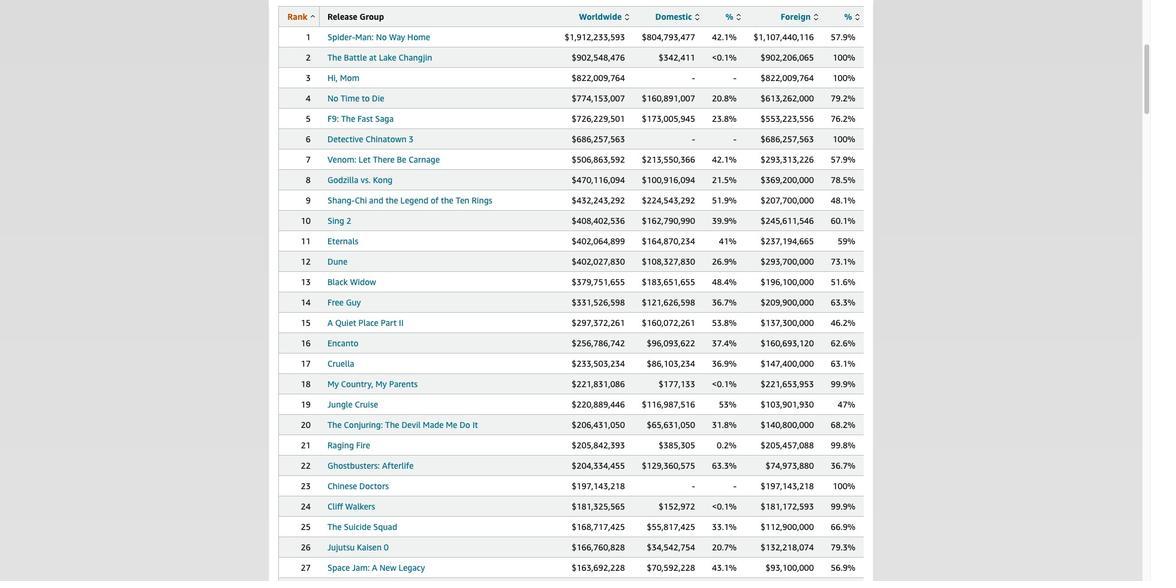 Task type: locate. For each thing, give the bounding box(es) containing it.
2 right sing
[[347, 215, 352, 226]]

22
[[301, 460, 311, 471]]

$205,457,088
[[761, 440, 815, 450]]

56.9%
[[831, 562, 856, 573]]

godzilla
[[328, 175, 359, 185]]

no left the time at the top of the page
[[328, 93, 339, 103]]

2 vertical spatial <0.1%
[[712, 501, 737, 511]]

$686,257,563 down $726,229,501
[[572, 134, 625, 144]]

$506,863,592
[[572, 154, 625, 164]]

$408,402,536
[[572, 215, 625, 226]]

no left way at the top left
[[376, 32, 387, 42]]

36.7%
[[712, 297, 737, 307], [831, 460, 856, 471]]

24
[[301, 501, 311, 511]]

a
[[328, 318, 333, 328], [372, 562, 378, 573]]

42.1% right $804,793,477
[[712, 32, 737, 42]]

<0.1% down 36.9%
[[712, 379, 737, 389]]

new
[[380, 562, 397, 573]]

100% for $197,143,218
[[833, 481, 856, 491]]

guy
[[346, 297, 361, 307]]

57.9% up 78.5%
[[831, 154, 856, 164]]

raging fire
[[328, 440, 370, 450]]

1 vertical spatial no
[[328, 93, 339, 103]]

my country, my parents
[[328, 379, 418, 389]]

% link right foreign link
[[845, 11, 860, 22]]

afterlife
[[382, 460, 414, 471]]

10
[[301, 215, 311, 226]]

42.1% for $213,550,366
[[712, 154, 737, 164]]

39.9%
[[712, 215, 737, 226]]

42.1% up 21.5%
[[712, 154, 737, 164]]

1 <0.1% from the top
[[712, 52, 737, 62]]

cruise
[[355, 399, 378, 409]]

53.8%
[[712, 318, 737, 328]]

1 42.1% from the top
[[712, 32, 737, 42]]

3 up 4
[[306, 73, 311, 83]]

godzilla vs. kong link
[[328, 175, 393, 185]]

- down $342,411
[[692, 73, 696, 83]]

1 $822,009,764 from the left
[[572, 73, 625, 83]]

the down jungle
[[328, 420, 342, 430]]

2 <0.1% from the top
[[712, 379, 737, 389]]

2 down 1
[[306, 52, 311, 62]]

$822,009,764 up the "$613,262,000" at top
[[761, 73, 815, 83]]

space
[[328, 562, 350, 573]]

5
[[306, 113, 311, 124]]

my up jungle
[[328, 379, 339, 389]]

the for conjuring:
[[328, 420, 342, 430]]

fast
[[358, 113, 373, 124]]

0 horizontal spatial a
[[328, 318, 333, 328]]

1 horizontal spatial $197,143,218
[[761, 481, 815, 491]]

47%
[[838, 399, 856, 409]]

13
[[301, 277, 311, 287]]

26
[[301, 542, 311, 552]]

1 horizontal spatial % link
[[845, 11, 860, 22]]

1 my from the left
[[328, 379, 339, 389]]

1 99.9% from the top
[[831, 379, 856, 389]]

legend
[[401, 195, 429, 205]]

1 vertical spatial 57.9%
[[831, 154, 856, 164]]

$163,692,228
[[572, 562, 625, 573]]

1 vertical spatial a
[[372, 562, 378, 573]]

- up $152,972
[[692, 481, 696, 491]]

0 horizontal spatial $197,143,218
[[572, 481, 625, 491]]

1 vertical spatial 99.9%
[[831, 501, 856, 511]]

no time to die link
[[328, 93, 385, 103]]

$822,009,764 down $902,548,476
[[572, 73, 625, 83]]

0 horizontal spatial 3
[[306, 73, 311, 83]]

% right foreign link
[[845, 11, 853, 22]]

f9:
[[328, 113, 339, 124]]

1 vertical spatial 63.3%
[[712, 460, 737, 471]]

1 horizontal spatial $686,257,563
[[761, 134, 815, 144]]

1 horizontal spatial a
[[372, 562, 378, 573]]

$402,027,830
[[572, 256, 625, 267]]

2 the from the left
[[441, 195, 454, 205]]

<0.1% up 33.1%
[[712, 501, 737, 511]]

2 99.9% from the top
[[831, 501, 856, 511]]

0 horizontal spatial $686,257,563
[[572, 134, 625, 144]]

parents
[[389, 379, 418, 389]]

$100,916,094
[[642, 175, 696, 185]]

1 $197,143,218 from the left
[[572, 481, 625, 491]]

<0.1% for $342,411
[[712, 52, 737, 62]]

100% for $686,257,563
[[833, 134, 856, 144]]

legacy
[[399, 562, 425, 573]]

99.9% up the 66.9%
[[831, 501, 856, 511]]

a left new
[[372, 562, 378, 573]]

4 100% from the top
[[833, 481, 856, 491]]

57.9% right $1,107,440,116
[[831, 32, 856, 42]]

squad
[[374, 522, 398, 532]]

60.1%
[[831, 215, 856, 226]]

23
[[301, 481, 311, 491]]

2 % from the left
[[845, 11, 853, 22]]

release
[[328, 11, 358, 22]]

the right of
[[441, 195, 454, 205]]

1 % from the left
[[726, 11, 734, 22]]

3 100% from the top
[[833, 134, 856, 144]]

-
[[692, 73, 696, 83], [734, 73, 737, 83], [692, 134, 696, 144], [734, 134, 737, 144], [692, 481, 696, 491], [734, 481, 737, 491]]

1 vertical spatial <0.1%
[[712, 379, 737, 389]]

0 horizontal spatial my
[[328, 379, 339, 389]]

<0.1% for $177,133
[[712, 379, 737, 389]]

ghostbusters: afterlife link
[[328, 460, 414, 471]]

worldwide link
[[579, 11, 630, 22]]

0 horizontal spatial %
[[726, 11, 734, 22]]

$86,103,234
[[647, 358, 696, 369]]

$245,611,546
[[761, 215, 815, 226]]

$197,143,218 up $181,172,593
[[761, 481, 815, 491]]

20.8%
[[712, 93, 737, 103]]

time
[[341, 93, 360, 103]]

ghostbusters: afterlife
[[328, 460, 414, 471]]

fire
[[356, 440, 370, 450]]

0 horizontal spatial $822,009,764
[[572, 73, 625, 83]]

$207,700,000
[[761, 195, 815, 205]]

1 horizontal spatial no
[[376, 32, 387, 42]]

0 vertical spatial 3
[[306, 73, 311, 83]]

1 horizontal spatial %
[[845, 11, 853, 22]]

0 horizontal spatial no
[[328, 93, 339, 103]]

- down 23.8%
[[734, 134, 737, 144]]

the down cliff
[[328, 522, 342, 532]]

2 57.9% from the top
[[831, 154, 856, 164]]

1 horizontal spatial my
[[376, 379, 387, 389]]

0 vertical spatial 99.9%
[[831, 379, 856, 389]]

1 vertical spatial 3
[[409, 134, 414, 144]]

63.3% down 51.6%
[[831, 297, 856, 307]]

my left parents
[[376, 379, 387, 389]]

1 horizontal spatial $822,009,764
[[761, 73, 815, 83]]

a left quiet
[[328, 318, 333, 328]]

0 vertical spatial 57.9%
[[831, 32, 856, 42]]

$34,542,754
[[647, 542, 696, 552]]

$177,133
[[659, 379, 696, 389]]

1 57.9% from the top
[[831, 32, 856, 42]]

the up the hi,
[[328, 52, 342, 62]]

saga
[[375, 113, 394, 124]]

1
[[306, 32, 311, 42]]

0 vertical spatial <0.1%
[[712, 52, 737, 62]]

the right and
[[386, 195, 399, 205]]

$70,592,228
[[647, 562, 696, 573]]

0 vertical spatial 36.7%
[[712, 297, 737, 307]]

my country, my parents link
[[328, 379, 418, 389]]

2
[[306, 52, 311, 62], [347, 215, 352, 226]]

3 <0.1% from the top
[[712, 501, 737, 511]]

- up 20.8%
[[734, 73, 737, 83]]

78.5%
[[831, 175, 856, 185]]

20
[[301, 420, 311, 430]]

$65,631,050
[[647, 420, 696, 430]]

space jam: a new legacy link
[[328, 562, 425, 573]]

0 horizontal spatial 36.7%
[[712, 297, 737, 307]]

0 vertical spatial 42.1%
[[712, 32, 737, 42]]

to
[[362, 93, 370, 103]]

14
[[301, 297, 311, 307]]

63.3% down 0.2%
[[712, 460, 737, 471]]

1 100% from the top
[[833, 52, 856, 62]]

be
[[397, 154, 407, 164]]

% link right "domestic" link
[[726, 11, 741, 22]]

$164,870,234
[[642, 236, 696, 246]]

$121,626,598
[[642, 297, 696, 307]]

3 up carnage at the top of page
[[409, 134, 414, 144]]

1 horizontal spatial 36.7%
[[831, 460, 856, 471]]

76.2%
[[831, 113, 856, 124]]

1 horizontal spatial the
[[441, 195, 454, 205]]

4
[[306, 93, 311, 103]]

$686,257,563 up $293,313,226
[[761, 134, 815, 144]]

1 vertical spatial 42.1%
[[712, 154, 737, 164]]

99.9% down 63.1%
[[831, 379, 856, 389]]

1 horizontal spatial 2
[[347, 215, 352, 226]]

$205,842,393
[[572, 440, 625, 450]]

0 horizontal spatial the
[[386, 195, 399, 205]]

0 vertical spatial 63.3%
[[831, 297, 856, 307]]

33.1%
[[712, 522, 737, 532]]

2 100% from the top
[[833, 73, 856, 83]]

0 vertical spatial no
[[376, 32, 387, 42]]

100%
[[833, 52, 856, 62], [833, 73, 856, 83], [833, 134, 856, 144], [833, 481, 856, 491]]

2 $822,009,764 from the left
[[761, 73, 815, 83]]

foreign link
[[781, 11, 819, 22]]

48.1%
[[831, 195, 856, 205]]

0.2%
[[717, 440, 737, 450]]

<0.1% up 20.8%
[[712, 52, 737, 62]]

0 horizontal spatial 2
[[306, 52, 311, 62]]

2 $197,143,218 from the left
[[761, 481, 815, 491]]

the right f9:
[[341, 113, 356, 124]]

space jam: a new legacy
[[328, 562, 425, 573]]

- down $173,005,945
[[692, 134, 696, 144]]

$197,143,218 down $204,334,455
[[572, 481, 625, 491]]

7
[[306, 154, 311, 164]]

36.7% up 53.8%
[[712, 297, 737, 307]]

2 42.1% from the top
[[712, 154, 737, 164]]

dune link
[[328, 256, 348, 267]]

ten
[[456, 195, 470, 205]]

walkers
[[346, 501, 375, 511]]

68.2%
[[831, 420, 856, 430]]

% right "domestic" link
[[726, 11, 734, 22]]

$1,107,440,116
[[754, 32, 815, 42]]

36.7% down '99.8%'
[[831, 460, 856, 471]]

lake
[[379, 52, 397, 62]]

1 vertical spatial 2
[[347, 215, 352, 226]]

$168,717,425
[[572, 522, 625, 532]]

0 vertical spatial a
[[328, 318, 333, 328]]

20.7%
[[712, 542, 737, 552]]

1 horizontal spatial 3
[[409, 134, 414, 144]]

0 horizontal spatial % link
[[726, 11, 741, 22]]

home
[[408, 32, 430, 42]]



Task type: describe. For each thing, give the bounding box(es) containing it.
57.9% for $1,107,440,116
[[831, 32, 856, 42]]

black widow link
[[328, 277, 376, 287]]

2 my from the left
[[376, 379, 387, 389]]

100% for $902,206,065
[[833, 52, 856, 62]]

$152,972
[[659, 501, 696, 511]]

42.1% for $804,793,477
[[712, 32, 737, 42]]

63.1%
[[831, 358, 856, 369]]

73.1%
[[831, 256, 856, 267]]

there
[[373, 154, 395, 164]]

the for suicide
[[328, 522, 342, 532]]

spider-man: no way home
[[328, 32, 430, 42]]

$204,334,455
[[572, 460, 625, 471]]

the suicide squad
[[328, 522, 398, 532]]

the for battle
[[328, 52, 342, 62]]

$74,973,880
[[766, 460, 815, 471]]

$103,901,930
[[761, 399, 815, 409]]

man:
[[355, 32, 374, 42]]

spider-
[[328, 32, 355, 42]]

rings
[[472, 195, 493, 205]]

27
[[301, 562, 311, 573]]

chinatown
[[366, 134, 407, 144]]

carnage
[[409, 154, 440, 164]]

$93,100,000
[[766, 562, 815, 573]]

$173,005,945
[[642, 113, 696, 124]]

37.4%
[[712, 338, 737, 348]]

of
[[431, 195, 439, 205]]

suicide
[[344, 522, 371, 532]]

1 % link from the left
[[726, 11, 741, 22]]

$209,900,000
[[761, 297, 815, 307]]

eternals link
[[328, 236, 359, 246]]

$233,503,234
[[572, 358, 625, 369]]

jungle
[[328, 399, 353, 409]]

free
[[328, 297, 344, 307]]

cruella
[[328, 358, 354, 369]]

the left devil
[[385, 420, 400, 430]]

0 horizontal spatial 63.3%
[[712, 460, 737, 471]]

21.5%
[[712, 175, 737, 185]]

62.6%
[[831, 338, 856, 348]]

cliff
[[328, 501, 343, 511]]

me
[[446, 420, 458, 430]]

chi
[[355, 195, 367, 205]]

f9: the fast saga link
[[328, 113, 394, 124]]

100% for $822,009,764
[[833, 73, 856, 83]]

mom
[[340, 73, 360, 83]]

$129,360,575
[[642, 460, 696, 471]]

jam:
[[352, 562, 370, 573]]

the battle at lake changjin
[[328, 52, 432, 62]]

$224,543,292
[[642, 195, 696, 205]]

46.2%
[[831, 318, 856, 328]]

$221,653,953
[[761, 379, 815, 389]]

raging
[[328, 440, 354, 450]]

0 vertical spatial 2
[[306, 52, 311, 62]]

cliff walkers
[[328, 501, 375, 511]]

$160,072,261
[[642, 318, 696, 328]]

conjuring:
[[344, 420, 383, 430]]

99.8%
[[831, 440, 856, 450]]

$237,194,665
[[761, 236, 815, 246]]

let
[[359, 154, 371, 164]]

hi, mom
[[328, 73, 360, 83]]

2 $686,257,563 from the left
[[761, 134, 815, 144]]

$196,100,000
[[761, 277, 815, 287]]

$112,900,000
[[761, 522, 815, 532]]

sing
[[328, 215, 344, 226]]

99.9% for $181,172,593
[[831, 501, 856, 511]]

31.8%
[[712, 420, 737, 430]]

$147,400,000
[[761, 358, 815, 369]]

venom: let there be carnage link
[[328, 154, 440, 164]]

the suicide squad link
[[328, 522, 398, 532]]

- down 0.2%
[[734, 481, 737, 491]]

$402,064,899
[[572, 236, 625, 246]]

51.9%
[[712, 195, 737, 205]]

made
[[423, 420, 444, 430]]

cruella link
[[328, 358, 354, 369]]

57.9% for $293,313,226
[[831, 154, 856, 164]]

shang-chi and the legend of the ten rings link
[[328, 195, 493, 205]]

<0.1% for $152,972
[[712, 501, 737, 511]]

79.2%
[[831, 93, 856, 103]]

$470,116,094
[[572, 175, 625, 185]]

$140,800,000
[[761, 420, 815, 430]]

changjin
[[399, 52, 432, 62]]

jujutsu
[[328, 542, 355, 552]]

$331,526,598
[[572, 297, 625, 307]]

the conjuring: the devil made me do it
[[328, 420, 478, 430]]

doctors
[[360, 481, 389, 491]]

domestic link
[[656, 11, 700, 22]]

$55,817,425
[[647, 522, 696, 532]]

$160,693,120
[[761, 338, 815, 348]]

godzilla vs. kong
[[328, 175, 393, 185]]

$183,651,655
[[642, 277, 696, 287]]

0
[[384, 542, 389, 552]]

26.9%
[[712, 256, 737, 267]]

1 $686,257,563 from the left
[[572, 134, 625, 144]]

43.1%
[[712, 562, 737, 573]]

$902,206,065
[[761, 52, 815, 62]]

99.9% for $221,653,953
[[831, 379, 856, 389]]

sing 2 link
[[328, 215, 352, 226]]

2 % link from the left
[[845, 11, 860, 22]]

ghostbusters:
[[328, 460, 380, 471]]

41%
[[719, 236, 737, 246]]

1 vertical spatial 36.7%
[[831, 460, 856, 471]]

venom: let there be carnage
[[328, 154, 440, 164]]

group
[[360, 11, 384, 22]]

1 the from the left
[[386, 195, 399, 205]]

21
[[301, 440, 311, 450]]

$1,912,233,593
[[565, 32, 625, 42]]

1 horizontal spatial 63.3%
[[831, 297, 856, 307]]

the battle at lake changjin link
[[328, 52, 432, 62]]

11
[[301, 236, 311, 246]]



Task type: vqa. For each thing, say whether or not it's contained in the screenshot.
first 'the' from right
yes



